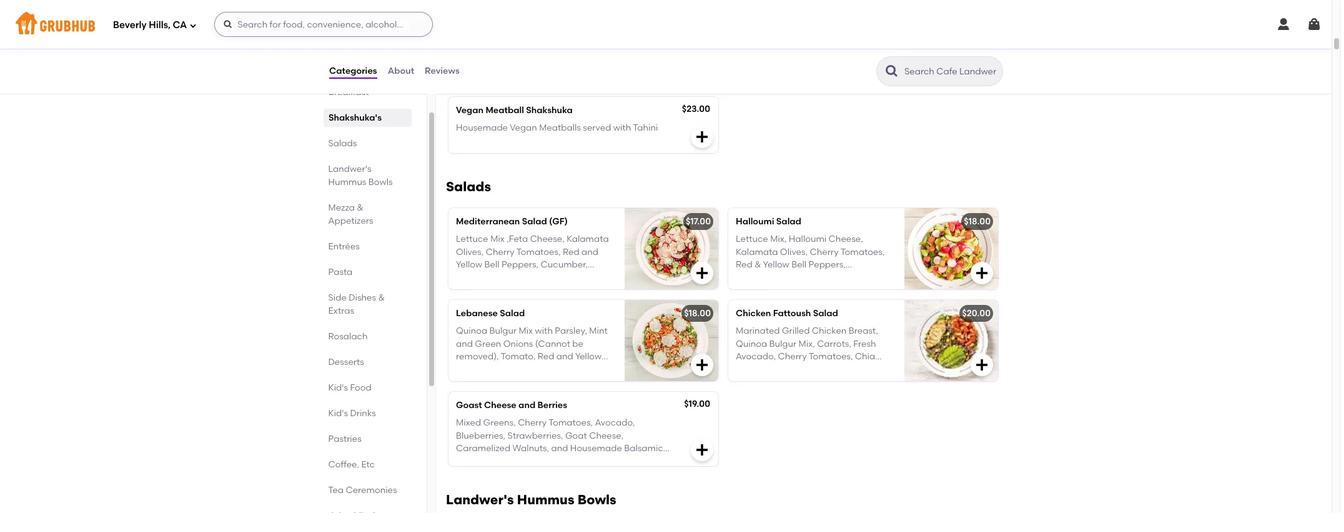 Task type: describe. For each thing, give the bounding box(es) containing it.
pasta
[[329, 267, 353, 278]]

olives, for mix,
[[781, 247, 808, 257]]

mix, inside lettuce mix, halloumi cheese, kalamata olives, cherry tomatoes, red & yellow bell peppers, cucumbers, radish & lemon mint dressing.
[[771, 234, 787, 245]]

kid's food
[[329, 383, 372, 393]]

red for &
[[736, 259, 753, 270]]

dishes
[[349, 293, 377, 303]]

chicken fattoush salad
[[736, 308, 839, 319]]

meatballs
[[540, 123, 581, 133]]

meatball
[[486, 105, 524, 116]]

chicken inside marinated grilled chicken breast, quinoa bulgur mix, carrots, fresh avocado, cherry tomatoes, chia seeds
[[812, 326, 847, 336]]

salads inside tab
[[329, 138, 357, 149]]

pastries tab
[[329, 433, 407, 446]]

side inside two eggs poached in a spiced tomato pepper sauce, crispy halloumi cheese and spinach, with a side of tahini, side salad and challah bread.
[[523, 69, 542, 80]]

etc
[[362, 459, 375, 470]]

cucumbers,
[[736, 272, 788, 283]]

food
[[351, 383, 372, 393]]

mediterranean salad (gf) image
[[625, 208, 719, 289]]

strawberries,
[[508, 430, 564, 441]]

rosalach
[[329, 331, 368, 342]]

$19.00
[[685, 399, 711, 409]]

$23.00
[[682, 104, 711, 114]]

desserts tab
[[329, 356, 407, 369]]

breast,
[[849, 326, 879, 336]]

salad for mediterranean salad (gf)
[[522, 216, 547, 227]]

mezza & appetizers
[[329, 203, 374, 226]]

1 horizontal spatial landwer's hummus bowls
[[446, 492, 617, 508]]

sinia shakshuka image
[[905, 5, 999, 86]]

spinach,
[[549, 56, 586, 67]]

cheese inside two eggs poached in a spiced tomato pepper sauce, crispy halloumi cheese and spinach, with a side of tahini, side salad and challah bread.
[[496, 56, 528, 67]]

kid's drinks
[[329, 408, 376, 419]]

bulgur
[[770, 339, 797, 349]]

spiced
[[556, 31, 585, 41]]

$17.00
[[686, 216, 711, 227]]

landwer's hummus bowls inside tab
[[329, 164, 393, 188]]

appetizers
[[329, 216, 374, 226]]

& inside the "side dishes & extras"
[[379, 293, 385, 303]]

main navigation navigation
[[0, 0, 1333, 49]]

$18.00 for lebanese salad
[[685, 308, 711, 319]]

about
[[388, 66, 414, 76]]

peppers, for sumac
[[502, 259, 539, 270]]

mediterranean
[[456, 216, 520, 227]]

goat
[[566, 430, 587, 441]]

extras
[[329, 306, 355, 316]]

fresh
[[854, 339, 877, 349]]

search icon image
[[885, 64, 900, 79]]

(gf)
[[549, 216, 568, 227]]

side
[[464, 69, 481, 80]]

pepper
[[491, 44, 522, 54]]

avocado, inside mixed greens, cherry tomatoes, avocado, blueberries, strawberries, goat cheese, caramelized walnuts, and housemade balsamic dressing
[[595, 418, 635, 428]]

beverly hills, ca
[[113, 19, 187, 30]]

housemade inside mixed greens, cherry tomatoes, avocado, blueberries, strawberries, goat cheese, caramelized walnuts, and housemade balsamic dressing
[[571, 443, 622, 454]]

peppers, for &
[[809, 259, 846, 270]]

fattoush
[[774, 308, 811, 319]]

berries
[[538, 400, 568, 411]]

shakshuka's tab
[[329, 111, 407, 124]]

,feta
[[507, 234, 528, 245]]

salad for lebanese salad
[[500, 308, 525, 319]]

sauce,
[[524, 44, 553, 54]]

mixed greens, cherry tomatoes, avocado, blueberries, strawberries, goat cheese, caramelized walnuts, and housemade balsamic dressing
[[456, 418, 664, 466]]

0 vertical spatial a
[[548, 31, 554, 41]]

tomato
[[456, 44, 489, 54]]

1 vertical spatial with
[[614, 123, 631, 133]]

mix
[[491, 234, 505, 245]]

caramelized
[[456, 443, 511, 454]]

and
[[570, 69, 588, 80]]

cheese, for halloumi
[[829, 234, 864, 245]]

bell for radish,
[[485, 259, 500, 270]]

salad for halloumi salad
[[777, 216, 802, 227]]

and inside lettuce mix ,feta cheese, kalamata olives, cherry tomatoes, red and yellow bell peppers, cucumber, radish, sumac with lemon mint dressing
[[582, 247, 599, 257]]

halloumi inside two eggs poached in a spiced tomato pepper sauce, crispy halloumi cheese and spinach, with a side of tahini, side salad and challah bread.
[[456, 56, 494, 67]]

coffee,
[[329, 459, 360, 470]]

& inside mezza & appetizers
[[357, 203, 364, 213]]

side inside the "side dishes & extras"
[[329, 293, 347, 303]]

crispy
[[555, 44, 582, 54]]

red for and
[[563, 247, 580, 257]]

served
[[583, 123, 612, 133]]

blueberries,
[[456, 430, 506, 441]]

reviews
[[425, 66, 460, 76]]

about button
[[387, 49, 415, 94]]

$20.00
[[963, 308, 991, 319]]

breakfast
[[329, 87, 369, 98]]

two eggs poached in a spiced tomato pepper sauce, crispy halloumi cheese and spinach, with a side of tahini, side salad and challah bread. button
[[449, 5, 719, 92]]

beverly
[[113, 19, 147, 30]]

& up cucumbers,
[[755, 259, 762, 270]]

walnuts,
[[513, 443, 550, 454]]

kid's for kid's drinks
[[329, 408, 349, 419]]

goast
[[456, 400, 482, 411]]

side dishes & extras
[[329, 293, 385, 316]]

1 vertical spatial vegan
[[510, 123, 537, 133]]

halloumi salad image
[[905, 208, 999, 289]]

categories button
[[329, 49, 378, 94]]

chicken fattoush salad image
[[905, 300, 999, 381]]

radish
[[790, 272, 819, 283]]

1 vertical spatial bowls
[[578, 492, 617, 508]]

sumac
[[489, 272, 519, 283]]

tomatoes, inside marinated grilled chicken breast, quinoa bulgur mix, carrots, fresh avocado, cherry tomatoes, chia seeds
[[809, 351, 853, 362]]

bowls inside landwer's hummus bowls
[[369, 177, 393, 188]]

1 horizontal spatial hummus
[[517, 492, 575, 508]]

1 vertical spatial a
[[456, 69, 462, 80]]

grilled
[[782, 326, 810, 336]]

challah
[[456, 82, 490, 92]]

kid's for kid's food
[[329, 383, 349, 393]]

lettuce for lettuce mix, halloumi cheese, kalamata olives, cherry tomatoes, red & yellow bell peppers, cucumbers, radish & lemon mint dressing.
[[736, 234, 769, 245]]

mezza
[[329, 203, 355, 213]]

bread.
[[492, 82, 519, 92]]

0 horizontal spatial chicken
[[736, 308, 771, 319]]

goast cheese and berries
[[456, 400, 568, 411]]

pasta tab
[[329, 266, 407, 279]]

marinated
[[736, 326, 780, 336]]

lettuce mix, halloumi cheese, kalamata olives, cherry tomatoes, red & yellow bell peppers, cucumbers, radish & lemon mint dressing.
[[736, 234, 885, 295]]

poached
[[498, 31, 536, 41]]

lebanese salad
[[456, 308, 525, 319]]

kid's drinks tab
[[329, 407, 407, 420]]

yellow for radish
[[764, 259, 790, 270]]

desserts
[[329, 357, 365, 368]]



Task type: vqa. For each thing, say whether or not it's contained in the screenshot.
Food
yes



Task type: locate. For each thing, give the bounding box(es) containing it.
entrées
[[329, 241, 360, 252]]

1 horizontal spatial bowls
[[578, 492, 617, 508]]

tea
[[329, 485, 344, 496]]

0 horizontal spatial vegan
[[456, 105, 484, 116]]

tomatoes, inside lettuce mix ,feta cheese, kalamata olives, cherry tomatoes, red and yellow bell peppers, cucumber, radish, sumac with lemon mint dressing
[[517, 247, 561, 257]]

salad
[[544, 69, 568, 80], [522, 216, 547, 227], [777, 216, 802, 227], [500, 308, 525, 319], [814, 308, 839, 319]]

0 horizontal spatial halloumi
[[456, 56, 494, 67]]

kalamata inside lettuce mix ,feta cheese, kalamata olives, cherry tomatoes, red and yellow bell peppers, cucumber, radish, sumac with lemon mint dressing
[[567, 234, 609, 245]]

2 dressing from the top
[[456, 456, 493, 466]]

0 vertical spatial side
[[523, 69, 542, 80]]

2 mint from the left
[[861, 272, 879, 283]]

bell up radish
[[792, 259, 807, 270]]

kid's
[[329, 383, 349, 393], [329, 408, 349, 419]]

lettuce inside lettuce mix ,feta cheese, kalamata olives, cherry tomatoes, red and yellow bell peppers, cucumber, radish, sumac with lemon mint dressing
[[456, 234, 489, 245]]

cheese, for ,feta
[[530, 234, 565, 245]]

housemade
[[456, 123, 508, 133], [571, 443, 622, 454]]

vegan
[[456, 105, 484, 116], [510, 123, 537, 133]]

yellow inside lettuce mix, halloumi cheese, kalamata olives, cherry tomatoes, red & yellow bell peppers, cucumbers, radish & lemon mint dressing.
[[764, 259, 790, 270]]

eggs
[[475, 31, 496, 41]]

2 yellow from the left
[[764, 259, 790, 270]]

landwer's down 'caramelized'
[[446, 492, 514, 508]]

salads up mediterranean
[[446, 179, 491, 194]]

salad down spinach,
[[544, 69, 568, 80]]

yellow up "radish,"
[[456, 259, 483, 270]]

1 horizontal spatial with
[[589, 56, 606, 67]]

lettuce for lettuce mix ,feta cheese, kalamata olives, cherry tomatoes, red and yellow bell peppers, cucumber, radish, sumac with lemon mint dressing
[[456, 234, 489, 245]]

kalamata down (gf)
[[567, 234, 609, 245]]

0 horizontal spatial olives,
[[456, 247, 484, 257]]

bell up sumac
[[485, 259, 500, 270]]

cherry inside lettuce mix ,feta cheese, kalamata olives, cherry tomatoes, red and yellow bell peppers, cucumber, radish, sumac with lemon mint dressing
[[486, 247, 515, 257]]

0 vertical spatial chicken
[[736, 308, 771, 319]]

cherry
[[486, 247, 515, 257], [810, 247, 839, 257], [778, 351, 807, 362], [518, 418, 547, 428]]

1 horizontal spatial a
[[548, 31, 554, 41]]

olives, up radish
[[781, 247, 808, 257]]

1 horizontal spatial lettuce
[[736, 234, 769, 245]]

0 horizontal spatial bowls
[[369, 177, 393, 188]]

$18.00 for halloumi salad
[[965, 216, 991, 227]]

bell inside lettuce mix ,feta cheese, kalamata olives, cherry tomatoes, red and yellow bell peppers, cucumber, radish, sumac with lemon mint dressing
[[485, 259, 500, 270]]

0 vertical spatial housemade
[[456, 123, 508, 133]]

0 horizontal spatial kalamata
[[567, 234, 609, 245]]

housemade vegan meatballs served with tahini
[[456, 123, 658, 133]]

mint up breast,
[[861, 272, 879, 283]]

cheese up greens,
[[484, 400, 517, 411]]

halloumi up radish
[[789, 234, 827, 245]]

1 horizontal spatial $18.00
[[965, 216, 991, 227]]

0 horizontal spatial landwer's
[[329, 164, 372, 174]]

shakshuka
[[526, 105, 573, 116]]

Search Cafe Landwer search field
[[904, 66, 999, 78]]

landwer's inside landwer's hummus bowls
[[329, 164, 372, 174]]

dressing down "radish,"
[[456, 285, 493, 295]]

bell inside lettuce mix, halloumi cheese, kalamata olives, cherry tomatoes, red & yellow bell peppers, cucumbers, radish & lemon mint dressing.
[[792, 259, 807, 270]]

1 horizontal spatial landwer's
[[446, 492, 514, 508]]

peppers,
[[502, 259, 539, 270], [809, 259, 846, 270]]

chicken up carrots,
[[812, 326, 847, 336]]

cherry up radish
[[810, 247, 839, 257]]

housemade down meatball
[[456, 123, 508, 133]]

and left berries
[[519, 400, 536, 411]]

olives,
[[456, 247, 484, 257], [781, 247, 808, 257]]

ceremonies
[[346, 485, 398, 496]]

yellow up cucumbers,
[[764, 259, 790, 270]]

dressing down 'caramelized'
[[456, 456, 493, 466]]

0 horizontal spatial peppers,
[[502, 259, 539, 270]]

1 lettuce from the left
[[456, 234, 489, 245]]

& right radish
[[821, 272, 828, 283]]

with inside two eggs poached in a spiced tomato pepper sauce, crispy halloumi cheese and spinach, with a side of tahini, side salad and challah bread.
[[589, 56, 606, 67]]

1 olives, from the left
[[456, 247, 484, 257]]

kalamata up cucumbers,
[[736, 247, 778, 257]]

cherry up the strawberries,
[[518, 418, 547, 428]]

lemon inside lettuce mix ,feta cheese, kalamata olives, cherry tomatoes, red and yellow bell peppers, cucumber, radish, sumac with lemon mint dressing
[[541, 272, 570, 283]]

cheese,
[[530, 234, 565, 245], [829, 234, 864, 245], [590, 430, 624, 441]]

mint inside lettuce mix ,feta cheese, kalamata olives, cherry tomatoes, red and yellow bell peppers, cucumber, radish, sumac with lemon mint dressing
[[572, 272, 591, 283]]

quinoa
[[736, 339, 768, 349]]

peppers, up radish
[[809, 259, 846, 270]]

& up appetizers
[[357, 203, 364, 213]]

side
[[523, 69, 542, 80], [329, 293, 347, 303]]

0 vertical spatial kalamata
[[567, 234, 609, 245]]

2 olives, from the left
[[781, 247, 808, 257]]

red inside lettuce mix, halloumi cheese, kalamata olives, cherry tomatoes, red & yellow bell peppers, cucumbers, radish & lemon mint dressing.
[[736, 259, 753, 270]]

side dishes & extras tab
[[329, 291, 407, 318]]

seeds
[[736, 364, 762, 375]]

yellow
[[456, 259, 483, 270], [764, 259, 790, 270]]

halloumi
[[456, 56, 494, 67], [736, 216, 775, 227], [789, 234, 827, 245]]

yellow inside lettuce mix ,feta cheese, kalamata olives, cherry tomatoes, red and yellow bell peppers, cucumber, radish, sumac with lemon mint dressing
[[456, 259, 483, 270]]

1 vertical spatial landwer's
[[446, 492, 514, 508]]

1 vertical spatial $18.00
[[685, 308, 711, 319]]

entrées tab
[[329, 240, 407, 253]]

landwer's down salads tab
[[329, 164, 372, 174]]

with right sumac
[[521, 272, 539, 283]]

2 horizontal spatial cheese,
[[829, 234, 864, 245]]

halloumi up side on the left of page
[[456, 56, 494, 67]]

1 mint from the left
[[572, 272, 591, 283]]

and up cucumber,
[[582, 247, 599, 257]]

lemon right radish
[[830, 272, 859, 283]]

0 horizontal spatial yellow
[[456, 259, 483, 270]]

and down 'sauce,' at the left top of page
[[530, 56, 547, 67]]

1 vertical spatial kid's
[[329, 408, 349, 419]]

lemon
[[541, 272, 570, 283], [830, 272, 859, 283]]

radish,
[[456, 272, 487, 283]]

and down goat
[[552, 443, 568, 454]]

1 horizontal spatial red
[[736, 259, 753, 270]]

tahini,
[[494, 69, 521, 80]]

cheese, inside lettuce mix, halloumi cheese, kalamata olives, cherry tomatoes, red & yellow bell peppers, cucumbers, radish & lemon mint dressing.
[[829, 234, 864, 245]]

and inside two eggs poached in a spiced tomato pepper sauce, crispy halloumi cheese and spinach, with a side of tahini, side salad and challah bread.
[[530, 56, 547, 67]]

bowls
[[369, 177, 393, 188], [578, 492, 617, 508]]

2 lettuce from the left
[[736, 234, 769, 245]]

cheese
[[496, 56, 528, 67], [484, 400, 517, 411]]

avocado, down quinoa
[[736, 351, 776, 362]]

kid's left drinks
[[329, 408, 349, 419]]

vegan meatball shakshuka
[[456, 105, 573, 116]]

vegan down vegan meatball shakshuka
[[510, 123, 537, 133]]

1 yellow from the left
[[456, 259, 483, 270]]

with left the tahini
[[614, 123, 631, 133]]

tomatoes, inside mixed greens, cherry tomatoes, avocado, blueberries, strawberries, goat cheese, caramelized walnuts, and housemade balsamic dressing
[[549, 418, 593, 428]]

1 horizontal spatial vegan
[[510, 123, 537, 133]]

lebanese salad image
[[625, 300, 719, 381]]

2 horizontal spatial halloumi
[[789, 234, 827, 245]]

svg image
[[1277, 17, 1292, 32], [1308, 17, 1323, 32], [975, 63, 990, 78], [695, 129, 710, 144], [695, 266, 710, 281], [975, 266, 990, 281], [695, 443, 710, 458]]

lemon inside lettuce mix, halloumi cheese, kalamata olives, cherry tomatoes, red & yellow bell peppers, cucumbers, radish & lemon mint dressing.
[[830, 272, 859, 283]]

0 vertical spatial mix,
[[771, 234, 787, 245]]

housemade down goat
[[571, 443, 622, 454]]

salad right the lebanese
[[500, 308, 525, 319]]

0 horizontal spatial mix,
[[771, 234, 787, 245]]

1 vertical spatial halloumi
[[736, 216, 775, 227]]

breakfast tab
[[329, 86, 407, 99]]

ca
[[173, 19, 187, 30]]

dressing
[[456, 285, 493, 295], [456, 456, 493, 466]]

peppers, inside lettuce mix ,feta cheese, kalamata olives, cherry tomatoes, red and yellow bell peppers, cucumber, radish, sumac with lemon mint dressing
[[502, 259, 539, 270]]

1 horizontal spatial avocado,
[[736, 351, 776, 362]]

1 horizontal spatial kalamata
[[736, 247, 778, 257]]

1 horizontal spatial salads
[[446, 179, 491, 194]]

2 peppers, from the left
[[809, 259, 846, 270]]

olives, for mix
[[456, 247, 484, 257]]

avocado, inside marinated grilled chicken breast, quinoa bulgur mix, carrots, fresh avocado, cherry tomatoes, chia seeds
[[736, 351, 776, 362]]

mint down cucumber,
[[572, 272, 591, 283]]

in
[[538, 31, 546, 41]]

0 vertical spatial $18.00
[[965, 216, 991, 227]]

1 horizontal spatial cheese,
[[590, 430, 624, 441]]

0 vertical spatial kid's
[[329, 383, 349, 393]]

0 horizontal spatial avocado,
[[595, 418, 635, 428]]

rosalach tab
[[329, 330, 407, 343]]

1 vertical spatial salads
[[446, 179, 491, 194]]

chicken up "marinated"
[[736, 308, 771, 319]]

peppers, up sumac
[[502, 259, 539, 270]]

0 horizontal spatial bell
[[485, 259, 500, 270]]

side right tahini,
[[523, 69, 542, 80]]

kalamata
[[567, 234, 609, 245], [736, 247, 778, 257]]

cherry down mix
[[486, 247, 515, 257]]

a left side on the left of page
[[456, 69, 462, 80]]

coffee, etc tab
[[329, 458, 407, 471]]

hills,
[[149, 19, 171, 30]]

1 vertical spatial avocado,
[[595, 418, 635, 428]]

1 peppers, from the left
[[502, 259, 539, 270]]

and inside mixed greens, cherry tomatoes, avocado, blueberries, strawberries, goat cheese, caramelized walnuts, and housemade balsamic dressing
[[552, 443, 568, 454]]

0 horizontal spatial side
[[329, 293, 347, 303]]

mediterranean salad (gf)
[[456, 216, 568, 227]]

2 horizontal spatial with
[[614, 123, 631, 133]]

tea ceremonies
[[329, 485, 398, 496]]

tahini
[[633, 123, 658, 133]]

1 vertical spatial red
[[736, 259, 753, 270]]

chia
[[856, 351, 876, 362]]

tomatoes,
[[517, 247, 561, 257], [841, 247, 885, 257], [809, 351, 853, 362], [549, 418, 593, 428]]

dressing inside lettuce mix ,feta cheese, kalamata olives, cherry tomatoes, red and yellow bell peppers, cucumber, radish, sumac with lemon mint dressing
[[456, 285, 493, 295]]

greens,
[[483, 418, 516, 428]]

2 lemon from the left
[[830, 272, 859, 283]]

olives, inside lettuce mix, halloumi cheese, kalamata olives, cherry tomatoes, red & yellow bell peppers, cucumbers, radish & lemon mint dressing.
[[781, 247, 808, 257]]

1 vertical spatial mix,
[[799, 339, 816, 349]]

halloumi inside lettuce mix, halloumi cheese, kalamata olives, cherry tomatoes, red & yellow bell peppers, cucumbers, radish & lemon mint dressing.
[[789, 234, 827, 245]]

cheese, inside mixed greens, cherry tomatoes, avocado, blueberries, strawberries, goat cheese, caramelized walnuts, and housemade balsamic dressing
[[590, 430, 624, 441]]

kalamata for and
[[567, 234, 609, 245]]

cheese up tahini,
[[496, 56, 528, 67]]

1 horizontal spatial lemon
[[830, 272, 859, 283]]

2 vertical spatial with
[[521, 272, 539, 283]]

kid's left food
[[329, 383, 349, 393]]

cheese, inside lettuce mix ,feta cheese, kalamata olives, cherry tomatoes, red and yellow bell peppers, cucumber, radish, sumac with lemon mint dressing
[[530, 234, 565, 245]]

0 vertical spatial avocado,
[[736, 351, 776, 362]]

vegan down challah
[[456, 105, 484, 116]]

mix, down grilled
[[799, 339, 816, 349]]

salad left (gf)
[[522, 216, 547, 227]]

0 vertical spatial hummus
[[329, 177, 367, 188]]

bell for radish
[[792, 259, 807, 270]]

salads tab
[[329, 137, 407, 150]]

1 horizontal spatial side
[[523, 69, 542, 80]]

lettuce down mediterranean
[[456, 234, 489, 245]]

yellow for radish,
[[456, 259, 483, 270]]

lettuce mix ,feta cheese, kalamata olives, cherry tomatoes, red and yellow bell peppers, cucumber, radish, sumac with lemon mint dressing
[[456, 234, 609, 295]]

1 bell from the left
[[485, 259, 500, 270]]

lemon down cucumber,
[[541, 272, 570, 283]]

0 horizontal spatial a
[[456, 69, 462, 80]]

svg image
[[223, 19, 233, 29], [190, 22, 197, 29], [695, 358, 710, 373], [975, 358, 990, 373]]

0 horizontal spatial with
[[521, 272, 539, 283]]

mix,
[[771, 234, 787, 245], [799, 339, 816, 349]]

landwer's hummus bowls down walnuts,
[[446, 492, 617, 508]]

a right in
[[548, 31, 554, 41]]

a
[[548, 31, 554, 41], [456, 69, 462, 80]]

cherry inside mixed greens, cherry tomatoes, avocado, blueberries, strawberries, goat cheese, caramelized walnuts, and housemade balsamic dressing
[[518, 418, 547, 428]]

1 lemon from the left
[[541, 272, 570, 283]]

landwer's hummus bowls tab
[[329, 163, 407, 189]]

mint
[[572, 272, 591, 283], [861, 272, 879, 283]]

red up cucumbers,
[[736, 259, 753, 270]]

0 horizontal spatial hummus
[[329, 177, 367, 188]]

dressing inside mixed greens, cherry tomatoes, avocado, blueberries, strawberries, goat cheese, caramelized walnuts, and housemade balsamic dressing
[[456, 456, 493, 466]]

0 vertical spatial landwer's hummus bowls
[[329, 164, 393, 188]]

with inside lettuce mix ,feta cheese, kalamata olives, cherry tomatoes, red and yellow bell peppers, cucumber, radish, sumac with lemon mint dressing
[[521, 272, 539, 283]]

1 vertical spatial side
[[329, 293, 347, 303]]

1 vertical spatial hummus
[[517, 492, 575, 508]]

salads down 'shakshuka's'
[[329, 138, 357, 149]]

1 horizontal spatial chicken
[[812, 326, 847, 336]]

1 horizontal spatial halloumi
[[736, 216, 775, 227]]

salads
[[329, 138, 357, 149], [446, 179, 491, 194]]

two
[[456, 31, 473, 41]]

olives, inside lettuce mix ,feta cheese, kalamata olives, cherry tomatoes, red and yellow bell peppers, cucumber, radish, sumac with lemon mint dressing
[[456, 247, 484, 257]]

balsamic
[[625, 443, 664, 454]]

1 horizontal spatial peppers,
[[809, 259, 846, 270]]

salad up lettuce mix, halloumi cheese, kalamata olives, cherry tomatoes, red & yellow bell peppers, cucumbers, radish & lemon mint dressing.
[[777, 216, 802, 227]]

0 horizontal spatial cheese,
[[530, 234, 565, 245]]

landwer's hummus bowls down salads tab
[[329, 164, 393, 188]]

0 horizontal spatial red
[[563, 247, 580, 257]]

1 vertical spatial housemade
[[571, 443, 622, 454]]

1 vertical spatial kalamata
[[736, 247, 778, 257]]

hummus
[[329, 177, 367, 188], [517, 492, 575, 508]]

1 dressing from the top
[[456, 285, 493, 295]]

side up extras
[[329, 293, 347, 303]]

0 vertical spatial salads
[[329, 138, 357, 149]]

red up cucumber,
[[563, 247, 580, 257]]

mixed
[[456, 418, 481, 428]]

hummus inside landwer's hummus bowls
[[329, 177, 367, 188]]

with right spinach,
[[589, 56, 606, 67]]

1 kid's from the top
[[329, 383, 349, 393]]

halloumi up cucumbers,
[[736, 216, 775, 227]]

0 vertical spatial dressing
[[456, 285, 493, 295]]

0 horizontal spatial $18.00
[[685, 308, 711, 319]]

0 horizontal spatial landwer's hummus bowls
[[329, 164, 393, 188]]

0 vertical spatial landwer's
[[329, 164, 372, 174]]

cherry down bulgur
[[778, 351, 807, 362]]

avocado, up balsamic
[[595, 418, 635, 428]]

1 vertical spatial chicken
[[812, 326, 847, 336]]

mix, inside marinated grilled chicken breast, quinoa bulgur mix, carrots, fresh avocado, cherry tomatoes, chia seeds
[[799, 339, 816, 349]]

coffee, etc
[[329, 459, 375, 470]]

mix, down halloumi salad
[[771, 234, 787, 245]]

1 horizontal spatial mix,
[[799, 339, 816, 349]]

lettuce inside lettuce mix, halloumi cheese, kalamata olives, cherry tomatoes, red & yellow bell peppers, cucumbers, radish & lemon mint dressing.
[[736, 234, 769, 245]]

hummus down walnuts,
[[517, 492, 575, 508]]

Search for food, convenience, alcohol... search field
[[215, 12, 433, 37]]

0 vertical spatial cheese
[[496, 56, 528, 67]]

carrots,
[[818, 339, 852, 349]]

halloumi salad
[[736, 216, 802, 227]]

kalamata inside lettuce mix, halloumi cheese, kalamata olives, cherry tomatoes, red & yellow bell peppers, cucumbers, radish & lemon mint dressing.
[[736, 247, 778, 257]]

salad inside two eggs poached in a spiced tomato pepper sauce, crispy halloumi cheese and spinach, with a side of tahini, side salad and challah bread.
[[544, 69, 568, 80]]

tab
[[329, 509, 407, 513]]

pastries
[[329, 434, 362, 444]]

2 bell from the left
[[792, 259, 807, 270]]

hummus up mezza
[[329, 177, 367, 188]]

0 horizontal spatial housemade
[[456, 123, 508, 133]]

tomatoes, inside lettuce mix, halloumi cheese, kalamata olives, cherry tomatoes, red & yellow bell peppers, cucumbers, radish & lemon mint dressing.
[[841, 247, 885, 257]]

kid's food tab
[[329, 381, 407, 394]]

halloumi shakshuka image
[[625, 5, 719, 86]]

drinks
[[351, 408, 376, 419]]

marinated grilled chicken breast, quinoa bulgur mix, carrots, fresh avocado, cherry tomatoes, chia seeds
[[736, 326, 879, 375]]

mezza & appetizers tab
[[329, 201, 407, 228]]

&
[[357, 203, 364, 213], [755, 259, 762, 270], [821, 272, 828, 283], [379, 293, 385, 303]]

reviews button
[[424, 49, 461, 94]]

0 vertical spatial with
[[589, 56, 606, 67]]

mint inside lettuce mix, halloumi cheese, kalamata olives, cherry tomatoes, red & yellow bell peppers, cucumbers, radish & lemon mint dressing.
[[861, 272, 879, 283]]

0 vertical spatial bowls
[[369, 177, 393, 188]]

0 vertical spatial halloumi
[[456, 56, 494, 67]]

& right dishes
[[379, 293, 385, 303]]

cherry inside lettuce mix, halloumi cheese, kalamata olives, cherry tomatoes, red & yellow bell peppers, cucumbers, radish & lemon mint dressing.
[[810, 247, 839, 257]]

lettuce down halloumi salad
[[736, 234, 769, 245]]

1 horizontal spatial mint
[[861, 272, 879, 283]]

0 horizontal spatial salads
[[329, 138, 357, 149]]

1 vertical spatial cheese
[[484, 400, 517, 411]]

1 horizontal spatial yellow
[[764, 259, 790, 270]]

categories
[[329, 66, 377, 76]]

kalamata for &
[[736, 247, 778, 257]]

1 horizontal spatial olives,
[[781, 247, 808, 257]]

cherry inside marinated grilled chicken breast, quinoa bulgur mix, carrots, fresh avocado, cherry tomatoes, chia seeds
[[778, 351, 807, 362]]

0 horizontal spatial lemon
[[541, 272, 570, 283]]

2 vertical spatial halloumi
[[789, 234, 827, 245]]

0 horizontal spatial lettuce
[[456, 234, 489, 245]]

red inside lettuce mix ,feta cheese, kalamata olives, cherry tomatoes, red and yellow bell peppers, cucumber, radish, sumac with lemon mint dressing
[[563, 247, 580, 257]]

2 kid's from the top
[[329, 408, 349, 419]]

0 vertical spatial red
[[563, 247, 580, 257]]

1 vertical spatial dressing
[[456, 456, 493, 466]]

olives, up "radish,"
[[456, 247, 484, 257]]

0 vertical spatial vegan
[[456, 105, 484, 116]]

1 horizontal spatial housemade
[[571, 443, 622, 454]]

landwer's hummus bowls
[[329, 164, 393, 188], [446, 492, 617, 508]]

1 vertical spatial landwer's hummus bowls
[[446, 492, 617, 508]]

dressing.
[[736, 285, 775, 295]]

peppers, inside lettuce mix, halloumi cheese, kalamata olives, cherry tomatoes, red & yellow bell peppers, cucumbers, radish & lemon mint dressing.
[[809, 259, 846, 270]]

of
[[484, 69, 492, 80]]

shakshuka's
[[329, 113, 382, 123]]

two eggs poached in a spiced tomato pepper sauce, crispy halloumi cheese and spinach, with a side of tahini, side salad and challah bread.
[[456, 31, 606, 92]]

1 horizontal spatial bell
[[792, 259, 807, 270]]

0 horizontal spatial mint
[[572, 272, 591, 283]]

salad up carrots,
[[814, 308, 839, 319]]

tea ceremonies tab
[[329, 484, 407, 497]]



